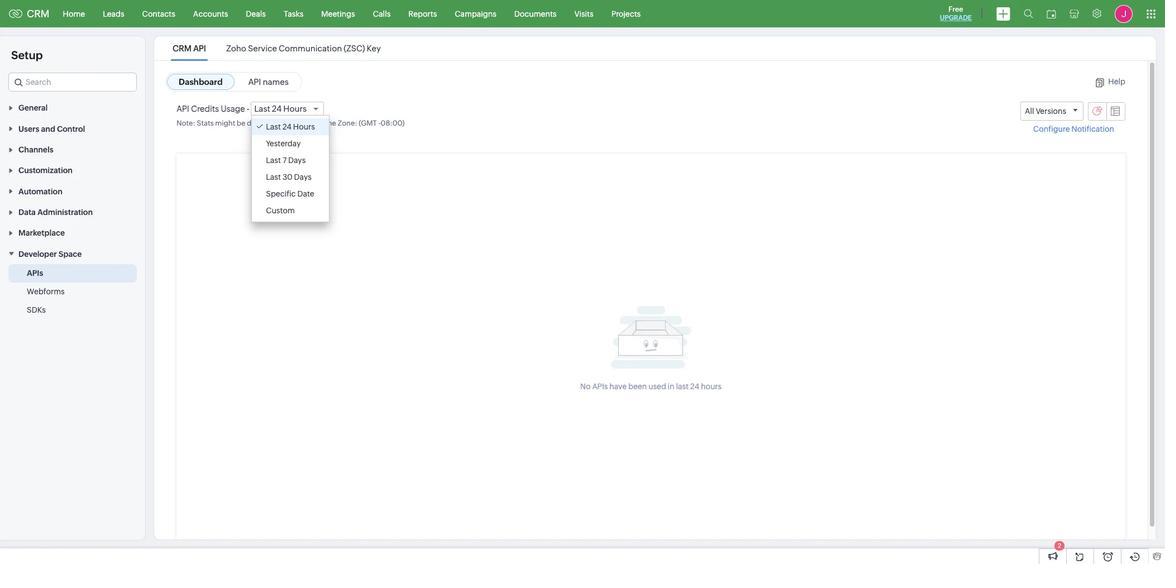 Task type: describe. For each thing, give the bounding box(es) containing it.
data administration
[[18, 208, 93, 217]]

profile image
[[1115, 5, 1133, 23]]

home
[[63, 9, 85, 18]]

all
[[1025, 107, 1034, 116]]

general
[[18, 104, 48, 112]]

be
[[237, 119, 245, 127]]

specific
[[266, 189, 296, 198]]

24 for usage
[[272, 104, 282, 113]]

deals
[[246, 9, 266, 18]]

1 horizontal spatial apis
[[592, 382, 608, 391]]

last 30 days
[[266, 173, 312, 182]]

create menu image
[[997, 7, 1011, 20]]

list containing crm api
[[163, 36, 391, 60]]

last left "7"
[[266, 156, 281, 165]]

developer space
[[18, 250, 82, 259]]

by
[[275, 119, 283, 127]]

and
[[41, 124, 55, 133]]

no apis have been used in last 24 hours
[[580, 382, 722, 391]]

custom
[[266, 206, 295, 215]]

no
[[580, 382, 591, 391]]

leads
[[103, 9, 124, 18]]

last up 'delayed'
[[254, 104, 270, 113]]

tasks
[[284, 9, 304, 18]]

campaigns
[[455, 9, 497, 18]]

time zone: (gmt -08:00)
[[320, 119, 405, 127]]

communication
[[279, 44, 342, 53]]

dashboard
[[179, 77, 223, 87]]

create menu element
[[990, 0, 1017, 27]]

space
[[59, 250, 82, 259]]

profile element
[[1108, 0, 1140, 27]]

specific date link
[[266, 189, 314, 198]]

credits
[[191, 104, 219, 113]]

meetings
[[321, 9, 355, 18]]

(gmt
[[359, 119, 377, 127]]

developer
[[18, 250, 57, 259]]

automation
[[18, 187, 62, 196]]

last left 30
[[266, 173, 281, 182]]

free
[[949, 5, 963, 13]]

0 vertical spatial api
[[193, 44, 206, 53]]

channels
[[18, 145, 53, 154]]

usage
[[221, 104, 245, 113]]

webforms link
[[27, 286, 65, 297]]

2
[[1058, 542, 1061, 549]]

last left 15
[[266, 122, 281, 131]]

contacts
[[142, 9, 175, 18]]

last 24 hours for last 24 hours
[[266, 122, 315, 131]]

administration
[[37, 208, 93, 217]]

api names
[[248, 77, 289, 87]]

note:
[[177, 119, 195, 127]]

used
[[649, 382, 666, 391]]

crm api
[[173, 44, 206, 53]]

automation button
[[0, 181, 145, 202]]

All Versions field
[[1021, 102, 1084, 121]]

might
[[215, 119, 235, 127]]

hours for last 24 hours
[[293, 122, 315, 131]]

developer space button
[[0, 243, 145, 264]]

customization
[[18, 166, 73, 175]]

zoho
[[226, 44, 246, 53]]

search image
[[1024, 9, 1033, 18]]

note: stats might be delayed by 15 mins
[[177, 119, 310, 127]]

all versions
[[1025, 107, 1067, 116]]

delayed
[[247, 119, 274, 127]]

days for last 30 days
[[294, 173, 312, 182]]

last 7 days
[[266, 156, 306, 165]]

notification
[[1072, 125, 1114, 134]]

reports
[[409, 9, 437, 18]]

08:00)
[[381, 119, 405, 127]]

upgrade
[[940, 14, 972, 22]]

have
[[610, 382, 627, 391]]



Task type: vqa. For each thing, say whether or not it's contained in the screenshot.
Yesterday
yes



Task type: locate. For each thing, give the bounding box(es) containing it.
0 vertical spatial apis
[[27, 269, 43, 278]]

0 horizontal spatial apis
[[27, 269, 43, 278]]

0 vertical spatial 24
[[272, 104, 282, 113]]

crm inside list
[[173, 44, 192, 53]]

Search text field
[[9, 73, 136, 91]]

accounts
[[193, 9, 228, 18]]

control
[[57, 124, 85, 133]]

help
[[1109, 77, 1126, 86]]

1 horizontal spatial crm
[[173, 44, 192, 53]]

service
[[248, 44, 277, 53]]

hours for api credits usage -
[[283, 104, 307, 113]]

crm up dashboard
[[173, 44, 192, 53]]

0 vertical spatial crm
[[27, 8, 49, 20]]

apis inside the developer space region
[[27, 269, 43, 278]]

zoho service communication (zsc) key
[[226, 44, 381, 53]]

15
[[285, 119, 292, 127]]

apis right the no in the bottom of the page
[[592, 382, 608, 391]]

developer space region
[[0, 264, 145, 319]]

apis down 'developer'
[[27, 269, 43, 278]]

marketplace button
[[0, 222, 145, 243]]

reports link
[[400, 0, 446, 27]]

dashboard link
[[167, 74, 234, 90]]

configure
[[1033, 125, 1070, 134]]

stats
[[197, 119, 214, 127]]

names
[[263, 77, 289, 87]]

30
[[282, 173, 293, 182]]

1 vertical spatial 24
[[282, 122, 292, 131]]

last 24 hours up by
[[254, 104, 307, 113]]

calls link
[[364, 0, 400, 27]]

mins
[[294, 119, 310, 127]]

- for usage
[[247, 104, 249, 113]]

1 vertical spatial apis
[[592, 382, 608, 391]]

api
[[193, 44, 206, 53], [248, 77, 261, 87], [177, 104, 189, 113]]

0 vertical spatial -
[[247, 104, 249, 113]]

crm for crm api
[[173, 44, 192, 53]]

2 horizontal spatial 24
[[690, 382, 700, 391]]

2 horizontal spatial api
[[248, 77, 261, 87]]

last 24 hours for api credits usage -
[[254, 104, 307, 113]]

24 left mins
[[282, 122, 292, 131]]

documents
[[514, 9, 557, 18]]

24 up by
[[272, 104, 282, 113]]

crm
[[27, 8, 49, 20], [173, 44, 192, 53]]

1 horizontal spatial -
[[378, 119, 381, 127]]

visits
[[575, 9, 594, 18]]

leads link
[[94, 0, 133, 27]]

days for last 7 days
[[288, 156, 306, 165]]

apis
[[27, 269, 43, 278], [592, 382, 608, 391]]

hours
[[283, 104, 307, 113], [293, 122, 315, 131]]

webforms
[[27, 287, 65, 296]]

1 vertical spatial crm
[[173, 44, 192, 53]]

7
[[282, 156, 287, 165]]

time
[[320, 119, 336, 127]]

marketplace
[[18, 229, 65, 238]]

setup
[[11, 49, 43, 61]]

24 for hours
[[282, 122, 292, 131]]

list
[[163, 36, 391, 60]]

days right "7"
[[288, 156, 306, 165]]

1 vertical spatial last 24 hours
[[266, 122, 315, 131]]

data administration button
[[0, 202, 145, 222]]

2 vertical spatial 24
[[690, 382, 700, 391]]

search element
[[1017, 0, 1040, 27]]

24 right last
[[690, 382, 700, 391]]

configure notification
[[1033, 125, 1114, 134]]

zoho service communication (zsc) key link
[[224, 44, 383, 53]]

0 horizontal spatial -
[[247, 104, 249, 113]]

sdks link
[[27, 304, 46, 315]]

documents link
[[505, 0, 566, 27]]

yesterday
[[266, 139, 301, 148]]

api credits usage -
[[177, 104, 249, 113]]

days right 30
[[294, 173, 312, 182]]

contacts link
[[133, 0, 184, 27]]

2 vertical spatial api
[[177, 104, 189, 113]]

None field
[[8, 73, 137, 92]]

0 horizontal spatial api
[[177, 104, 189, 113]]

hours
[[701, 382, 722, 391]]

- right (gmt
[[378, 119, 381, 127]]

campaigns link
[[446, 0, 505, 27]]

projects link
[[603, 0, 650, 27]]

0 horizontal spatial 24
[[272, 104, 282, 113]]

calendar image
[[1047, 9, 1056, 18]]

channels button
[[0, 139, 145, 160]]

0 vertical spatial hours
[[283, 104, 307, 113]]

key
[[367, 44, 381, 53]]

0 horizontal spatial crm
[[27, 8, 49, 20]]

deals link
[[237, 0, 275, 27]]

-
[[247, 104, 249, 113], [378, 119, 381, 127]]

data
[[18, 208, 36, 217]]

last 24 hours up yesterday
[[266, 122, 315, 131]]

1 vertical spatial -
[[378, 119, 381, 127]]

1 vertical spatial api
[[248, 77, 261, 87]]

last
[[254, 104, 270, 113], [266, 122, 281, 131], [266, 156, 281, 165], [266, 173, 281, 182]]

meetings link
[[312, 0, 364, 27]]

hours up mins
[[283, 104, 307, 113]]

last 24 hours
[[254, 104, 307, 113], [266, 122, 315, 131]]

customization button
[[0, 160, 145, 181]]

api left names
[[248, 77, 261, 87]]

versions
[[1036, 107, 1067, 116]]

crm link
[[9, 8, 49, 20]]

users
[[18, 124, 39, 133]]

api for api names
[[248, 77, 261, 87]]

api up note:
[[177, 104, 189, 113]]

1 vertical spatial days
[[294, 173, 312, 182]]

0 vertical spatial last 24 hours
[[254, 104, 307, 113]]

crm api link
[[171, 44, 208, 53]]

1 horizontal spatial api
[[193, 44, 206, 53]]

api names link
[[237, 74, 301, 90]]

apis link
[[27, 267, 43, 279]]

1 horizontal spatial 24
[[282, 122, 292, 131]]

api up dashboard
[[193, 44, 206, 53]]

0 vertical spatial days
[[288, 156, 306, 165]]

crm left home link
[[27, 8, 49, 20]]

free upgrade
[[940, 5, 972, 22]]

sdks
[[27, 305, 46, 314]]

accounts link
[[184, 0, 237, 27]]

- for (gmt
[[378, 119, 381, 127]]

tasks link
[[275, 0, 312, 27]]

calls
[[373, 9, 391, 18]]

- right the usage
[[247, 104, 249, 113]]

last
[[676, 382, 689, 391]]

(zsc)
[[344, 44, 365, 53]]

visits link
[[566, 0, 603, 27]]

projects
[[612, 9, 641, 18]]

days
[[288, 156, 306, 165], [294, 173, 312, 182]]

home link
[[54, 0, 94, 27]]

date
[[297, 189, 314, 198]]

hours right 15
[[293, 122, 315, 131]]

1 vertical spatial hours
[[293, 122, 315, 131]]

specific date
[[266, 189, 314, 198]]

users and control
[[18, 124, 85, 133]]

crm for crm
[[27, 8, 49, 20]]

zone:
[[338, 119, 357, 127]]

api for api credits usage -
[[177, 104, 189, 113]]



